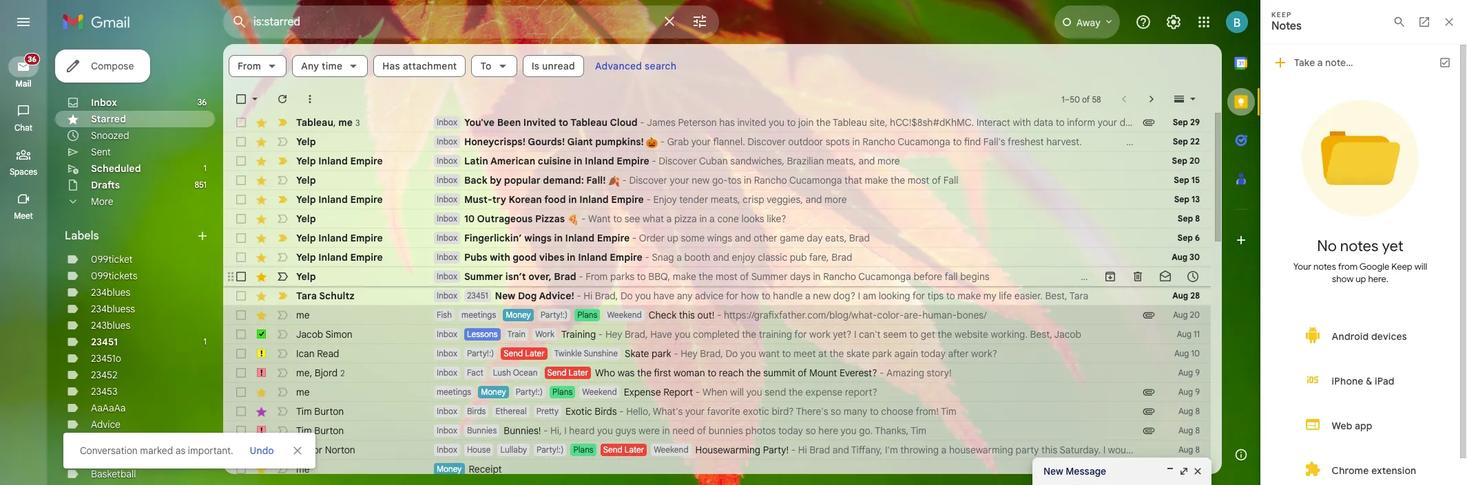 Task type: vqa. For each thing, say whether or not it's contained in the screenshot.


Task type: describe. For each thing, give the bounding box(es) containing it.
7 row from the top
[[223, 229, 1211, 248]]

23451 inside row
[[467, 291, 488, 301]]

- up sunshine
[[599, 329, 603, 341]]

- left "snag"
[[645, 252, 650, 264]]

housewarming party! - hi brad and tiffany, i'm throwing a housewarming party this saturday. i would love for you guys to come! best, taylor
[[696, 444, 1305, 457]]

fall's
[[984, 136, 1006, 148]]

- up woman
[[674, 348, 679, 360]]

in right "tos"
[[744, 174, 752, 187]]

to left 'find'
[[953, 136, 962, 148]]

for left 'how' on the right
[[726, 290, 739, 303]]

train
[[508, 329, 526, 340]]

gourds!
[[528, 136, 565, 148]]

any
[[301, 60, 319, 72]]

advanced search
[[595, 60, 677, 72]]

you left want
[[741, 348, 757, 360]]

to left answer
[[1297, 116, 1306, 129]]

advanced
[[595, 60, 642, 72]]

peterson
[[678, 116, 717, 129]]

2 taylor from the left
[[1279, 444, 1305, 457]]

eats,
[[826, 232, 847, 245]]

1 taylor from the left
[[296, 444, 323, 457]]

handle
[[773, 290, 803, 303]]

the up advice
[[699, 271, 714, 283]]

has attachment
[[383, 60, 457, 72]]

labels heading
[[65, 229, 196, 243]]

to right many
[[870, 406, 879, 418]]

1 jacob from the left
[[296, 329, 323, 341]]

0 horizontal spatial today
[[779, 425, 804, 438]]

6 yelp from the top
[[296, 232, 316, 245]]

tiffany,
[[852, 444, 883, 457]]

advice link
[[91, 419, 121, 431]]

0 vertical spatial weekend
[[607, 310, 642, 320]]

to left "reach"
[[708, 367, 717, 380]]

in right food
[[569, 194, 577, 206]]

aaaaaa link
[[91, 402, 126, 415]]

2 horizontal spatial tableau
[[833, 116, 867, 129]]

row containing tara schultz
[[223, 287, 1211, 306]]

8 row from the top
[[223, 248, 1211, 267]]

taylor norton
[[296, 444, 355, 457]]

- right party!
[[792, 444, 796, 457]]

enjoy
[[732, 252, 756, 264]]

more image
[[303, 92, 317, 106]]

1 vertical spatial 10
[[1192, 349, 1200, 359]]

conversation marked as important.
[[80, 445, 233, 458]]

Search in mail text field
[[254, 15, 653, 29]]

099ticket link
[[91, 254, 133, 266]]

0 vertical spatial best,
[[1046, 290, 1068, 303]]

- left hello,
[[620, 406, 624, 418]]

lullaby
[[501, 445, 527, 456]]

toolbar inside row
[[1097, 270, 1207, 284]]

go.
[[859, 425, 873, 438]]

0 vertical spatial do
[[621, 290, 633, 303]]

yelp inland empire for pubs
[[296, 252, 383, 264]]

days
[[790, 271, 811, 283]]

0 horizontal spatial hey
[[606, 329, 623, 341]]

minimize image
[[1165, 467, 1176, 478]]

tim up "taylor norton"
[[296, 425, 312, 438]]

freshest
[[1008, 136, 1044, 148]]

tim right 'from!'
[[941, 406, 957, 418]]

- right over,
[[579, 271, 583, 283]]

the right join
[[817, 116, 831, 129]]

from inside row
[[586, 271, 608, 283]]

2 row from the top
[[223, 132, 1211, 152]]

for right love
[[1157, 444, 1170, 457]]

to
[[481, 60, 492, 72]]

a right throwing
[[942, 444, 947, 457]]

snoozed link
[[91, 130, 129, 142]]

2 vertical spatial best,
[[1254, 444, 1277, 457]]

4 aug 8 from the top
[[1179, 464, 1200, 475]]

14 row from the top
[[223, 364, 1211, 383]]

you left go.
[[841, 425, 857, 438]]

decisions.
[[1120, 116, 1164, 129]]

in right days
[[813, 271, 821, 283]]

a right the what
[[667, 213, 672, 225]]

1 vertical spatial hey
[[681, 348, 698, 360]]

9 row from the top
[[223, 267, 1211, 287]]

harvest.͏
[[1047, 136, 1082, 148]]

your right answer
[[1343, 116, 1362, 129]]

0 vertical spatial send
[[504, 349, 523, 359]]

sep left 13
[[1175, 194, 1190, 205]]

1 vertical spatial rancho
[[754, 174, 787, 187]]

completed
[[693, 329, 740, 341]]

2 vertical spatial cucamonga
[[859, 271, 912, 283]]

mail heading
[[0, 79, 47, 90]]

0 horizontal spatial tableau
[[296, 116, 334, 129]]

and up - discover your new go-tos in rancho cucamonga that make the most of fall͏ ͏ ͏ ͏ ͏ ͏͏ ͏ ͏ ͏ ͏ ͏͏ ͏ ͏ ͏ ͏ ͏͏ ͏ ͏ ͏ ͏ ͏͏ ͏ ͏ ͏ ͏ ͏͏ ͏ ͏ ͏ ͏ ͏͏ ͏ ͏ ͏ ͏ ͏͏ ͏ ͏ ͏ ͏ ͏͏ ͏ ͏ ͏ ͏ ͏͏ ͏ ͏ ͏ ͏ ͏͏ ͏ ͏ ͏ ͏ ͏͏ ͏ ͏ ͏ ͏
[[859, 155, 876, 167]]

see
[[625, 213, 640, 225]]

0 vertical spatial new
[[692, 174, 710, 187]]

yelp inland empire for latin
[[296, 155, 383, 167]]

6 row from the top
[[223, 209, 1211, 229]]

sent link
[[91, 146, 111, 158]]

aug 9 for expense report - when will you send the expense report?
[[1179, 387, 1200, 398]]

11
[[1194, 329, 1200, 340]]

2 horizontal spatial brad,
[[700, 348, 724, 360]]

party!
[[763, 444, 789, 457]]

dog
[[518, 290, 537, 303]]

as
[[176, 445, 186, 458]]

- right cloud
[[640, 116, 645, 129]]

sep for grab your flannel. discover outdoor spots in rancho cucamonga to find fall's freshest harvest.͏ ͏ ͏ ͏ ͏ ͏͏ ͏ ͏ ͏ ͏ ͏͏ ͏ ͏ ͏ ͏ ͏͏ ͏ ͏ ͏ ͏ ͏͏ ͏ ͏ ͏ ͏ ͏͏ ͏ ͏ ͏ ͏ ͏͏ ͏ ͏ ͏ ͏ ͏͏ ͏ ͏ ͏ ͏ ͏͏ ͏ ͏ ͏ ͏ ͏͏ ͏
[[1173, 136, 1189, 147]]

to left bbq,
[[637, 271, 646, 283]]

2 tara from the left
[[1070, 290, 1089, 303]]

aurora whisper link
[[91, 452, 158, 464]]

inbox pubs with good vibes in inland empire - snag a booth and enjoy classic pub fare, brad ͏ ͏ ͏ ͏ ͏ ͏ ͏ ͏ ͏ ͏ ͏ ͏ ͏ ͏ ͏ ͏ ͏ ͏ ͏ ͏ ͏ ͏ ͏ ͏ ͏ ͏ ͏ ͏ ͏ ͏ ͏ ͏ ͏ ͏ ͏ ͏ ͏ ͏ ͏ ͏ ͏ ͏ ͏ ͏ ͏ ͏ ͏ ͏ ͏ ͏ ͏ ͏ ͏ ͏ ͏ ͏ ͏ ͏ ͏ ͏ ͏ ͏ ͏ ͏ ͏ ͏ ͏ ͏ ͏ ͏ ͏ ͏ ͏ ͏ ͏ ͏ ͏ ͏
[[437, 252, 1045, 264]]

0 vertical spatial more
[[878, 155, 900, 167]]

29
[[1191, 117, 1200, 127]]

pumpkins!
[[596, 136, 644, 148]]

the up expense report - when will you send the expense report?
[[747, 367, 761, 380]]

inbox latin american cuisine in inland empire - discover cuban sandwiches, brazilian meats, and more ͏ ͏ ͏ ͏ ͏ ͏ ͏ ͏ ͏ ͏ ͏ ͏ ͏ ͏ ͏ ͏ ͏ ͏ ͏ ͏ ͏ ͏ ͏ ͏ ͏ ͏ ͏ ͏ ͏ ͏ ͏ ͏ ͏ ͏ ͏ ͏ ͏ ͏ ͏ ͏ ͏ ͏ ͏ ͏ ͏ ͏ ͏ ͏ ͏ ͏ ͏ ͏ ͏ ͏ ͏ ͏ ͏ ͏ ͏ ͏ ͏ ͏ ͏ ͏ ͏ ͏ ͏ ͏ ͏ ͏ ͏ ͏ ͏ ͏
[[437, 155, 1083, 167]]

1 vertical spatial meetings
[[437, 387, 471, 398]]

row containing tableau
[[223, 113, 1468, 132]]

you right have
[[675, 329, 691, 341]]

cone
[[718, 213, 739, 225]]

demand:
[[543, 174, 584, 187]]

meet
[[14, 211, 33, 221]]

inbox fingerlickin' wings in inland empire - order up some wings and other game day eats, brad ͏ ͏ ͏ ͏ ͏ ͏ ͏ ͏ ͏ ͏ ͏ ͏ ͏ ͏ ͏ ͏ ͏ ͏ ͏ ͏ ͏ ͏ ͏ ͏ ͏ ͏ ͏ ͏ ͏ ͏ ͏ ͏ ͏ ͏ ͏ ͏ ͏ ͏ ͏ ͏ ͏ ͏ ͏ ͏ ͏ ͏ ͏ ͏ ͏ ͏ ͏ ͏ ͏ ͏ ͏ ͏ ͏ ͏ ͏ ͏ ͏ ͏ ͏ ͏ ͏ ͏ ͏ ͏ ͏ ͏ ͏ ͏ ͏ ͏ ͏ ͏
[[437, 232, 1058, 245]]

exotic birds - hello, what's your favorite exotic bird? there's so many to choose from! tim
[[566, 406, 957, 418]]

, for tableau
[[334, 116, 336, 129]]

1 tara from the left
[[296, 290, 317, 303]]

woman
[[674, 367, 705, 380]]

- right 🎃 image
[[661, 136, 665, 148]]

- left when at the bottom of the page
[[696, 387, 700, 399]]

1 vertical spatial money
[[481, 387, 506, 398]]

of down enjoy
[[740, 271, 749, 283]]

and right veggies,
[[806, 194, 822, 206]]

i right hi,
[[564, 425, 567, 438]]

your up need
[[686, 406, 705, 418]]

i'm
[[886, 444, 898, 457]]

advanced search button
[[590, 54, 683, 79]]

party!:) down ocean
[[516, 387, 543, 398]]

brad down the "eats,"
[[832, 252, 853, 264]]

for left tips
[[913, 290, 926, 303]]

compose button
[[55, 50, 151, 83]]

yelp inland empire for fingerlickin'
[[296, 232, 383, 245]]

- right advice! at the left
[[577, 290, 581, 303]]

1 summer from the left
[[464, 271, 503, 283]]

23452 link
[[91, 369, 117, 382]]

1 horizontal spatial birds
[[595, 406, 617, 418]]

1 vertical spatial brad,
[[625, 329, 648, 341]]

the right at
[[830, 348, 844, 360]]

money inside "money receipt"
[[437, 464, 462, 475]]

- right everest?
[[880, 367, 884, 380]]

the right get
[[938, 329, 953, 341]]

3 row from the top
[[223, 152, 1211, 171]]

side panel section
[[1223, 44, 1261, 475]]

your right inform
[[1098, 116, 1118, 129]]

in right pizza
[[700, 213, 707, 225]]

some
[[681, 232, 705, 245]]

you right invited
[[769, 116, 785, 129]]

snag
[[652, 252, 674, 264]]

day
[[807, 232, 823, 245]]

0 horizontal spatial guys
[[616, 425, 636, 438]]

your down peterson
[[692, 136, 711, 148]]

from button
[[229, 55, 287, 77]]

1 vertical spatial do
[[726, 348, 738, 360]]

make for bbq,
[[673, 271, 697, 283]]

aug for https://grafixfather.com/blog/what-color-are-human-bones/
[[1174, 310, 1188, 320]]

thanks,
[[875, 425, 909, 438]]

has attachment button
[[374, 55, 466, 77]]

pretty
[[537, 407, 559, 417]]

in up vibes
[[554, 232, 563, 245]]

up
[[667, 232, 679, 245]]

sep 20
[[1173, 156, 1200, 166]]

0 horizontal spatial birds
[[467, 407, 486, 417]]

1 horizontal spatial guys
[[1190, 444, 1211, 457]]

in right vibes
[[567, 252, 576, 264]]

me left 3
[[338, 116, 353, 129]]

i right yet?
[[854, 329, 857, 341]]

to left get
[[910, 329, 919, 341]]

0 horizontal spatial with
[[490, 252, 511, 264]]

7 yelp from the top
[[296, 252, 316, 264]]

your up tender
[[670, 174, 690, 187]]

scheduled link
[[91, 163, 141, 175]]

hcc!$8sh#dkhmc.
[[890, 116, 975, 129]]

4 row from the top
[[223, 171, 1211, 190]]

8 yelp from the top
[[296, 271, 316, 283]]

- right 🍕 icon
[[582, 213, 586, 225]]

a right "snag"
[[677, 252, 682, 264]]

to right 'how' on the right
[[762, 290, 771, 303]]

ican read
[[296, 348, 339, 360]]

- left enjoy
[[647, 194, 651, 206]]

234blues
[[91, 287, 130, 299]]

2 vertical spatial send later
[[603, 445, 645, 456]]

brazilian
[[787, 155, 824, 167]]

sep for james peterson has invited you to join the tableau site, hcc!$8sh#dkhmc. interact with data to inform your decisions. customize data visualizations to answer your questions. share discov
[[1173, 117, 1189, 127]]

tim up throwing
[[911, 425, 927, 438]]

🎃 image
[[647, 137, 658, 149]]

like?
[[767, 213, 787, 225]]

twinkle sunshine
[[555, 349, 618, 359]]

favorite
[[707, 406, 741, 418]]

meet heading
[[0, 211, 47, 222]]

1 for 23451
[[204, 337, 207, 347]]

from!
[[916, 406, 939, 418]]

sep for discover your new go-tos in rancho cucamonga that make the most of fall͏ ͏ ͏ ͏ ͏ ͏͏ ͏ ͏ ͏ ͏ ͏͏ ͏ ͏ ͏ ͏ ͏͏ ͏ ͏ ͏ ͏ ͏͏ ͏ ͏ ͏ ͏ ͏͏ ͏ ͏ ͏ ͏ ͏͏ ͏ ͏ ͏ ͏ ͏͏ ͏ ͏ ͏ ͏ ͏͏ ͏ ͏ ͏ ͏ ͏͏ ͏ ͏ ͏ ͏ ͏͏ ͏ ͏ ͏ ͏ ͏͏ ͏ ͏ ͏ ͏
[[1174, 175, 1190, 185]]

1 vertical spatial cucamonga
[[790, 174, 842, 187]]

2 wings from the left
[[707, 232, 733, 245]]

to right want
[[783, 348, 791, 360]]

10 outrageous pizzas
[[464, 213, 568, 225]]

you right "will"
[[747, 387, 763, 399]]

8 for hello, what's your favorite exotic bird? there's so many to choose from! tim
[[1196, 407, 1200, 417]]

brad up advice! at the left
[[554, 271, 576, 283]]

0 horizontal spatial send later
[[504, 349, 545, 359]]

whisper
[[122, 452, 158, 464]]

housewarming
[[950, 444, 1014, 457]]

243blues link
[[91, 320, 130, 332]]

0 horizontal spatial so
[[806, 425, 816, 438]]

the right send
[[789, 387, 803, 399]]

2 jacob from the left
[[1055, 329, 1082, 341]]

looking
[[879, 290, 911, 303]]

2 horizontal spatial send
[[603, 445, 623, 456]]

share
[[1412, 116, 1438, 129]]

inbox inside inbox latin american cuisine in inland empire - discover cuban sandwiches, brazilian meats, and more ͏ ͏ ͏ ͏ ͏ ͏ ͏ ͏ ͏ ͏ ͏ ͏ ͏ ͏ ͏ ͏ ͏ ͏ ͏ ͏ ͏ ͏ ͏ ͏ ͏ ͏ ͏ ͏ ͏ ͏ ͏ ͏ ͏ ͏ ͏ ͏ ͏ ͏ ͏ ͏ ͏ ͏ ͏ ͏ ͏ ͏ ͏ ͏ ͏ ͏ ͏ ͏ ͏ ͏ ͏ ͏ ͏ ͏ ͏ ͏ ͏ ͏ ͏ ͏ ͏ ͏ ͏ ͏ ͏ ͏ ͏ ͏ ͏ ͏
[[437, 156, 458, 166]]

and left enjoy
[[713, 252, 730, 264]]

5 row from the top
[[223, 190, 1211, 209]]

2 summer from the left
[[752, 271, 788, 283]]

vibes
[[539, 252, 565, 264]]

1 horizontal spatial so
[[831, 406, 842, 418]]

report
[[664, 387, 693, 399]]

inform
[[1068, 116, 1096, 129]]

brad down here
[[810, 444, 831, 457]]

1 vertical spatial 36
[[198, 97, 207, 108]]

to left see
[[613, 213, 622, 225]]

back by popular demand: fall!
[[464, 174, 609, 187]]

9 for amazing story!
[[1196, 368, 1200, 378]]

- down 🎃 image
[[652, 155, 657, 167]]

sent
[[91, 146, 111, 158]]

to left come!
[[1214, 444, 1223, 457]]

1 vertical spatial plans
[[553, 387, 573, 398]]

spaces
[[10, 167, 37, 177]]

the left training
[[742, 329, 757, 341]]

851
[[195, 180, 207, 190]]

you up pop out icon
[[1172, 444, 1188, 457]]

for left "work"
[[795, 329, 807, 341]]

the right that
[[891, 174, 906, 187]]

to up harvest.͏
[[1056, 116, 1065, 129]]

chat heading
[[0, 123, 47, 134]]

16 row from the top
[[223, 402, 1211, 422]]

pizza
[[675, 213, 697, 225]]

row containing ican read
[[223, 345, 1211, 364]]

aug for hello, what's your favorite exotic bird? there's so many to choose from! tim
[[1179, 407, 1194, 417]]

who was the first woman to reach the summit of mount everest? - amazing story!
[[595, 367, 952, 380]]

new message
[[1044, 466, 1107, 478]]

party!:) down hi,
[[537, 445, 564, 456]]

aug 8 for hi, i heard you guys were in need of bunnies photos today so here you go. thanks, tim
[[1179, 426, 1200, 436]]

2 horizontal spatial rancho
[[863, 136, 896, 148]]

1 vertical spatial more
[[825, 194, 847, 206]]

older image
[[1145, 92, 1159, 106]]

1 horizontal spatial send later
[[548, 368, 589, 378]]

amazing
[[887, 367, 925, 380]]

11 row from the top
[[223, 306, 1211, 325]]

cloud
[[610, 116, 638, 129]]

yelp inland empire for must-
[[296, 194, 383, 206]]

brad right the "eats,"
[[850, 232, 870, 245]]

1 vertical spatial 23451
[[91, 336, 118, 349]]

1 vertical spatial discover
[[659, 155, 697, 167]]

customize
[[1166, 116, 1212, 129]]

to up honeycrisps! gourds! giant pumpkins!
[[559, 116, 569, 129]]

1 yelp from the top
[[296, 136, 316, 148]]

aug 9 for who was the first woman to reach the summit of mount everest? - amazing story!
[[1179, 368, 1200, 378]]

tim burton for bunnies!
[[296, 425, 344, 438]]

1 vertical spatial meats,
[[711, 194, 741, 206]]

you right the heard
[[597, 425, 613, 438]]

korean
[[509, 194, 542, 206]]

1 vertical spatial send
[[548, 368, 567, 378]]

main menu image
[[15, 14, 32, 30]]

0 vertical spatial meetings
[[462, 310, 496, 320]]

lessons
[[467, 329, 498, 340]]

outrageous
[[477, 213, 533, 225]]

fall͏
[[944, 174, 959, 187]]

make for that
[[865, 174, 889, 187]]

23453 link
[[91, 386, 117, 398]]

0 horizontal spatial hi
[[584, 290, 593, 303]]

toggle split pane mode image
[[1173, 92, 1187, 106]]

here
[[819, 425, 839, 438]]

to left join
[[787, 116, 796, 129]]

housewarming
[[696, 444, 761, 457]]

a left cone
[[710, 213, 715, 225]]

in right were
[[663, 425, 670, 438]]

19 row from the top
[[223, 460, 1211, 480]]

0 horizontal spatial later
[[525, 349, 545, 359]]



Task type: locate. For each thing, give the bounding box(es) containing it.
aug 20
[[1174, 310, 1200, 320]]

0 vertical spatial tim burton
[[296, 406, 344, 418]]

park down have
[[652, 348, 672, 360]]

1 for scheduled
[[204, 163, 207, 174]]

weekend
[[607, 310, 642, 320], [583, 387, 617, 398], [654, 445, 689, 456]]

2 yelp inland empire from the top
[[296, 194, 383, 206]]

search in mail image
[[227, 10, 252, 34]]

1 aug 9 from the top
[[1179, 368, 1200, 378]]

inbox inside the inbox must-try korean food in inland empire - enjoy tender meats, crisp veggies, and more ͏ ͏ ͏ ͏ ͏ ͏ ͏ ͏ ͏ ͏ ͏ ͏ ͏ ͏ ͏ ͏ ͏ ͏ ͏ ͏ ͏ ͏ ͏ ͏ ͏ ͏ ͏ ͏ ͏ ͏ ͏ ͏ ͏ ͏ ͏ ͏ ͏ ͏ ͏ ͏ ͏ ͏ ͏ ͏ ͏ ͏ ͏ ͏ ͏ ͏ ͏ ͏ ͏ ͏ ͏ ͏ ͏ ͏ ͏ ͏ ͏ ͏ ͏ ͏ ͏ ͏ ͏ ͏ ͏ ͏ ͏ ͏ ͏ ͏ ͏ ͏ ͏ ͏ ͏
[[437, 194, 458, 205]]

row up spots
[[223, 113, 1468, 132]]

veggies,
[[767, 194, 803, 206]]

0 horizontal spatial most
[[716, 271, 738, 283]]

2 vertical spatial plans
[[574, 445, 594, 456]]

advanced search options image
[[686, 8, 714, 35]]

1 burton from the top
[[314, 406, 344, 418]]

1 vertical spatial guys
[[1190, 444, 1211, 457]]

popular
[[504, 174, 541, 187]]

0 horizontal spatial park
[[652, 348, 672, 360]]

20
[[1190, 156, 1200, 166], [1191, 310, 1200, 320]]

party
[[1016, 444, 1040, 457]]

1 data from the left
[[1034, 116, 1054, 129]]

row down the inbox must-try korean food in inland empire - enjoy tender meats, crisp veggies, and more ͏ ͏ ͏ ͏ ͏ ͏ ͏ ͏ ͏ ͏ ͏ ͏ ͏ ͏ ͏ ͏ ͏ ͏ ͏ ͏ ͏ ͏ ͏ ͏ ͏ ͏ ͏ ͏ ͏ ͏ ͏ ͏ ͏ ͏ ͏ ͏ ͏ ͏ ͏ ͏ ͏ ͏ ͏ ͏ ͏ ͏ ͏ ͏ ͏ ͏ ͏ ͏ ͏ ͏ ͏ ͏ ͏ ͏ ͏ ͏ ͏ ͏ ͏ ͏ ͏ ͏ ͏ ͏ ͏ ͏ ͏ ͏ ͏ ͏ ͏ ͏ ͏ ͏ ͏
[[223, 209, 1211, 229]]

0 vertical spatial discover
[[748, 136, 786, 148]]

10
[[464, 213, 475, 225], [1192, 349, 1200, 359]]

2 vertical spatial make
[[958, 290, 981, 303]]

me for expense report - when will you send the expense report?
[[296, 387, 310, 399]]

8 for hi, i heard you guys were in need of bunnies photos today so here you go. thanks, tim
[[1196, 426, 1200, 436]]

main content
[[223, 44, 1468, 486]]

make up bones/
[[958, 290, 981, 303]]

1 vertical spatial ,
[[310, 367, 312, 379]]

2
[[341, 368, 345, 379]]

2 vertical spatial discover
[[630, 174, 668, 187]]

meetings up lessons
[[462, 310, 496, 320]]

3 yelp from the top
[[296, 174, 316, 187]]

mount
[[810, 367, 838, 380]]

expense report - when will you send the expense report?
[[624, 387, 878, 399]]

1 horizontal spatial brad,
[[625, 329, 648, 341]]

0 vertical spatial rancho
[[863, 136, 896, 148]]

report?
[[845, 387, 878, 399]]

0 vertical spatial make
[[865, 174, 889, 187]]

invited
[[738, 116, 767, 129]]

23451 down pubs
[[467, 291, 488, 301]]

13 row from the top
[[223, 345, 1211, 364]]

aug 8 for hello, what's your favorite exotic bird? there's so many to choose from! tim
[[1179, 407, 1200, 417]]

me for check this out! - https://grafixfather.com/blog/what-color-are-human-bones/
[[296, 309, 310, 322]]

most for summer
[[716, 271, 738, 283]]

1 horizontal spatial new
[[1044, 466, 1064, 478]]

🍂 image
[[609, 176, 620, 187]]

23451
[[467, 291, 488, 301], [91, 336, 118, 349]]

13
[[1192, 194, 1200, 205]]

do up "reach"
[[726, 348, 738, 360]]

2 aug 8 from the top
[[1179, 426, 1200, 436]]

row containing taylor norton
[[223, 441, 1305, 460]]

0 horizontal spatial rancho
[[754, 174, 787, 187]]

me up "jacob simon"
[[296, 309, 310, 322]]

1 8 from the top
[[1196, 214, 1200, 224]]

aug for hey brad, have you completed the training for work yet? i can't seem to get the website working. best, jacob
[[1177, 329, 1192, 340]]

discover up enjoy
[[630, 174, 668, 187]]

after
[[949, 348, 969, 360]]

good
[[513, 252, 537, 264]]

invited
[[524, 116, 556, 129]]

1 vertical spatial aug 9
[[1179, 387, 1200, 398]]

2 1 from the top
[[204, 337, 207, 347]]

a right handle
[[806, 290, 811, 303]]

seem
[[884, 329, 907, 341]]

0 vertical spatial today
[[921, 348, 946, 360]]

brad, down parks
[[595, 290, 618, 303]]

1 horizontal spatial this
[[1042, 444, 1058, 457]]

2 park from the left
[[873, 348, 892, 360]]

aug for hi brad, do you have any advice for how to handle a new dog? i am looking for tips to make my life easier. best, tara
[[1173, 291, 1189, 301]]

row down out!
[[223, 325, 1211, 345]]

from inside popup button
[[238, 60, 261, 72]]

ocean
[[513, 368, 538, 378]]

1 vertical spatial so
[[806, 425, 816, 438]]

aug for snag a booth and enjoy classic pub fare, brad ͏ ͏ ͏ ͏ ͏ ͏ ͏ ͏ ͏ ͏ ͏ ͏ ͏ ͏ ͏ ͏ ͏ ͏ ͏ ͏ ͏ ͏ ͏ ͏ ͏ ͏ ͏ ͏ ͏ ͏ ͏ ͏ ͏ ͏ ͏ ͏ ͏ ͏ ͏ ͏ ͏ ͏ ͏ ͏ ͏ ͏ ͏ ͏ ͏ ͏ ͏ ͏ ͏ ͏ ͏ ͏ ͏ ͏ ͏ ͏ ͏ ͏ ͏ ͏ ͏ ͏ ͏ ͏ ͏ ͏ ͏ ͏ ͏ ͏ ͏ ͏ ͏ ͏
[[1172, 252, 1188, 263]]

1 horizontal spatial more
[[878, 155, 900, 167]]

new up check this out! - https://grafixfather.com/blog/what-color-are-human-bones/ on the bottom of page
[[813, 290, 831, 303]]

hi right advice! at the left
[[584, 290, 593, 303]]

snoozed
[[91, 130, 129, 142]]

0 vertical spatial 9
[[1196, 368, 1200, 378]]

3 yelp inland empire from the top
[[296, 232, 383, 245]]

1 horizontal spatial hi
[[798, 444, 807, 457]]

row down go-
[[223, 190, 1211, 209]]

with
[[1013, 116, 1032, 129], [490, 252, 511, 264]]

row down favorite
[[223, 422, 1211, 441]]

conversation
[[80, 445, 138, 458]]

inbox inside inbox summer isn't over, brad - from parks to bbq, make the most of summer days in rancho cucamonga before fall begins͏ ͏ ͏ ͏ ͏ ͏͏ ͏ ͏ ͏ ͏ ͏͏ ͏ ͏ ͏ ͏ ͏͏ ͏ ͏ ͏ ͏ ͏͏ ͏ ͏ ͏ ͏ ͏͏ ͏ ͏ ͏ ͏ ͏͏ ͏ ͏ ͏ ͏ ͏͏ ͏ ͏ ͏ ͏ ͏͏ ͏ ͏ ͏ ͏ ͏͏ ͏ ͏ ͏ ͏ ͏͏ ͏ ͏
[[437, 272, 458, 282]]

hi,
[[551, 425, 562, 438]]

you left have
[[636, 290, 651, 303]]

20 for https://grafixfather.com/blog/what-color-are-human-bones/
[[1191, 310, 1200, 320]]

work
[[810, 329, 831, 341]]

3 8 from the top
[[1196, 426, 1200, 436]]

2 8 from the top
[[1196, 407, 1200, 417]]

0 vertical spatial hey
[[606, 329, 623, 341]]

tim down me , bjord 2
[[296, 406, 312, 418]]

0 vertical spatial burton
[[314, 406, 344, 418]]

my
[[984, 290, 997, 303]]

plans for housewarming party! - hi brad and tiffany, i'm throwing a housewarming party this saturday. i would love for you guys to come! best, taylor
[[574, 445, 594, 456]]

clear search image
[[656, 8, 684, 35]]

best, right easier.
[[1046, 290, 1068, 303]]

23452
[[91, 369, 117, 382]]

aug for hi brad and tiffany, i'm throwing a housewarming party this saturday. i would love for you guys to come! best, taylor
[[1179, 445, 1194, 456]]

10 row from the top
[[223, 287, 1211, 306]]

tableau , me 3
[[296, 116, 360, 129]]

most for fall͏
[[908, 174, 930, 187]]

1 horizontal spatial taylor
[[1279, 444, 1305, 457]]

me for money receipt
[[296, 464, 310, 476]]

1 wings from the left
[[525, 232, 552, 245]]

https://grafixfather.com/blog/what-
[[724, 309, 878, 322]]

4 yelp inland empire from the top
[[296, 252, 383, 264]]

more
[[91, 196, 113, 208]]

data
[[1034, 116, 1054, 129], [1215, 116, 1234, 129]]

plans for check this out! - https://grafixfather.com/blog/what-color-are-human-bones/
[[578, 310, 598, 320]]

inbox inside the "inbox pubs with good vibes in inland empire - snag a booth and enjoy classic pub fare, brad ͏ ͏ ͏ ͏ ͏ ͏ ͏ ͏ ͏ ͏ ͏ ͏ ͏ ͏ ͏ ͏ ͏ ͏ ͏ ͏ ͏ ͏ ͏ ͏ ͏ ͏ ͏ ͏ ͏ ͏ ͏ ͏ ͏ ͏ ͏ ͏ ͏ ͏ ͏ ͏ ͏ ͏ ͏ ͏ ͏ ͏ ͏ ͏ ͏ ͏ ͏ ͏ ͏ ͏ ͏ ͏ ͏ ͏ ͏ ͏ ͏ ͏ ͏ ͏ ͏ ͏ ͏ ͏ ͏ ͏ ͏ ͏ ͏ ͏ ͏ ͏ ͏ ͏"
[[437, 252, 458, 263]]

drafts link
[[91, 179, 120, 192]]

0 vertical spatial 20
[[1190, 156, 1200, 166]]

row down some on the left
[[223, 248, 1211, 267]]

in
[[853, 136, 860, 148], [574, 155, 583, 167], [744, 174, 752, 187], [569, 194, 577, 206], [700, 213, 707, 225], [554, 232, 563, 245], [567, 252, 576, 264], [813, 271, 821, 283], [663, 425, 670, 438]]

1 park from the left
[[652, 348, 672, 360]]

5 yelp from the top
[[296, 213, 316, 225]]

0 horizontal spatial do
[[621, 290, 633, 303]]

today down bird?
[[779, 425, 804, 438]]

9 for when will you send the expense report?
[[1196, 387, 1200, 398]]

again
[[895, 348, 919, 360]]

get
[[921, 329, 936, 341]]

from down search in mail image
[[238, 60, 261, 72]]

1 9 from the top
[[1196, 368, 1200, 378]]

grab
[[668, 136, 689, 148]]

0 horizontal spatial ,
[[310, 367, 312, 379]]

aug for hey brad, do you want to meet at the skate park again today after work?
[[1175, 349, 1190, 359]]

0 vertical spatial 1
[[204, 163, 207, 174]]

bjord
[[315, 367, 338, 379]]

2 horizontal spatial make
[[958, 290, 981, 303]]

alert containing conversation marked as important.
[[22, 32, 1239, 469]]

money receipt
[[437, 464, 502, 476]]

1 aug 8 from the top
[[1179, 407, 1200, 417]]

sep left 22
[[1173, 136, 1189, 147]]

2 vertical spatial later
[[625, 445, 645, 456]]

that
[[845, 174, 863, 187]]

1 vertical spatial later
[[569, 368, 589, 378]]

2 tim burton from the top
[[296, 425, 344, 438]]

sep for discover cuban sandwiches, brazilian meats, and more ͏ ͏ ͏ ͏ ͏ ͏ ͏ ͏ ͏ ͏ ͏ ͏ ͏ ͏ ͏ ͏ ͏ ͏ ͏ ͏ ͏ ͏ ͏ ͏ ͏ ͏ ͏ ͏ ͏ ͏ ͏ ͏ ͏ ͏ ͏ ͏ ͏ ͏ ͏ ͏ ͏ ͏ ͏ ͏ ͏ ͏ ͏ ͏ ͏ ͏ ͏ ͏ ͏ ͏ ͏ ͏ ͏ ͏ ͏ ͏ ͏ ͏ ͏ ͏ ͏ ͏ ͏ ͏ ͏ ͏ ͏ ͏ ͏ ͏
[[1173, 156, 1188, 166]]

fact
[[467, 368, 484, 378]]

0 vertical spatial brad,
[[595, 290, 618, 303]]

spots
[[826, 136, 850, 148]]

12 row from the top
[[223, 325, 1211, 345]]

booth
[[685, 252, 711, 264]]

1 tim burton from the top
[[296, 406, 344, 418]]

exotic
[[566, 406, 593, 418]]

discover down grab
[[659, 155, 697, 167]]

8 for hi brad and tiffany, i'm throwing a housewarming party this saturday. i would love for you guys to come! best, taylor
[[1196, 445, 1200, 456]]

starred
[[91, 113, 126, 125]]

Search in mail search field
[[223, 6, 719, 39]]

2 burton from the top
[[314, 425, 344, 438]]

meet
[[794, 348, 816, 360]]

2 vertical spatial send
[[603, 445, 623, 456]]

gmail image
[[62, 8, 137, 36]]

1 vertical spatial 20
[[1191, 310, 1200, 320]]

send later up ocean
[[504, 349, 545, 359]]

0 horizontal spatial new
[[692, 174, 710, 187]]

2 9 from the top
[[1196, 387, 1200, 398]]

navigation containing mail
[[0, 44, 48, 486]]

park down can't
[[873, 348, 892, 360]]

and up enjoy
[[735, 232, 752, 245]]

website
[[955, 329, 989, 341]]

1 horizontal spatial tara
[[1070, 290, 1089, 303]]

of
[[932, 174, 941, 187], [740, 271, 749, 283], [798, 367, 807, 380], [697, 425, 706, 438]]

in right spots
[[853, 136, 860, 148]]

read
[[317, 348, 339, 360]]

from left parks
[[586, 271, 608, 283]]

taylor right come!
[[1279, 444, 1305, 457]]

sep for order up some wings and other game day eats, brad ͏ ͏ ͏ ͏ ͏ ͏ ͏ ͏ ͏ ͏ ͏ ͏ ͏ ͏ ͏ ͏ ͏ ͏ ͏ ͏ ͏ ͏ ͏ ͏ ͏ ͏ ͏ ͏ ͏ ͏ ͏ ͏ ͏ ͏ ͏ ͏ ͏ ͏ ͏ ͏ ͏ ͏ ͏ ͏ ͏ ͏ ͏ ͏ ͏ ͏ ͏ ͏ ͏ ͏ ͏ ͏ ͏ ͏ ͏ ͏ ͏ ͏ ͏ ͏ ͏ ͏ ͏ ͏ ͏ ͏ ͏ ͏ ͏ ͏ ͏ ͏
[[1178, 233, 1193, 243]]

0 vertical spatial 23451
[[467, 291, 488, 301]]

not important switch
[[276, 444, 289, 458]]

1 horizontal spatial from
[[586, 271, 608, 283]]

so left here
[[806, 425, 816, 438]]

yelp inland empire
[[296, 155, 383, 167], [296, 194, 383, 206], [296, 232, 383, 245], [296, 252, 383, 264]]

1 vertical spatial today
[[779, 425, 804, 438]]

8
[[1196, 214, 1200, 224], [1196, 407, 1200, 417], [1196, 426, 1200, 436], [1196, 445, 1200, 456], [1196, 464, 1200, 475]]

new dog advice! - hi brad, do you have any advice for how to handle a new dog? i am looking for tips to make my life easier. best, tara
[[495, 290, 1089, 303]]

4 8 from the top
[[1196, 445, 1200, 456]]

to
[[559, 116, 569, 129], [787, 116, 796, 129], [1056, 116, 1065, 129], [1297, 116, 1306, 129], [953, 136, 962, 148], [613, 213, 622, 225], [637, 271, 646, 283], [762, 290, 771, 303], [947, 290, 956, 303], [910, 329, 919, 341], [783, 348, 791, 360], [708, 367, 717, 380], [870, 406, 879, 418], [1214, 444, 1223, 457]]

0 horizontal spatial make
[[673, 271, 697, 283]]

1 vertical spatial new
[[1044, 466, 1064, 478]]

None checkbox
[[234, 92, 248, 106], [234, 174, 248, 187], [234, 193, 248, 207], [234, 212, 248, 226], [234, 289, 248, 303], [234, 386, 248, 400], [234, 405, 248, 419], [234, 424, 248, 438], [234, 463, 248, 477], [234, 92, 248, 106], [234, 174, 248, 187], [234, 193, 248, 207], [234, 212, 248, 226], [234, 289, 248, 303], [234, 386, 248, 400], [234, 405, 248, 419], [234, 424, 248, 438], [234, 463, 248, 477]]

1 vertical spatial this
[[1042, 444, 1058, 457]]

1 horizontal spatial make
[[865, 174, 889, 187]]

0 horizontal spatial taylor
[[296, 444, 323, 457]]

row down completed
[[223, 345, 1211, 364]]

aug 28
[[1173, 291, 1200, 301]]

0 vertical spatial money
[[506, 310, 531, 320]]

1 row from the top
[[223, 113, 1468, 132]]

to right tips
[[947, 290, 956, 303]]

in down 'giant'
[[574, 155, 583, 167]]

0 vertical spatial cucamonga
[[898, 136, 951, 148]]

aug 8 for hi brad and tiffany, i'm throwing a housewarming party this saturday. i would love for you guys to come! best, taylor
[[1179, 445, 1200, 456]]

1 horizontal spatial with
[[1013, 116, 1032, 129]]

money down lush
[[481, 387, 506, 398]]

receipt
[[469, 464, 502, 476]]

guys
[[616, 425, 636, 438], [1190, 444, 1211, 457]]

party!:) down advice! at the left
[[541, 310, 568, 320]]

1 horizontal spatial tableau
[[571, 116, 608, 129]]

burton for bunnies!
[[314, 425, 344, 438]]

0 vertical spatial 36
[[28, 54, 37, 64]]

inbox inside inbox you've been invited to tableau cloud - james peterson has invited you to join the tableau site, hcc!$8sh#dkhmc. interact with data to inform your decisions. customize data visualizations to answer your questions. share discov
[[437, 117, 458, 127]]

so left many
[[831, 406, 842, 418]]

work?
[[972, 348, 998, 360]]

1 vertical spatial with
[[490, 252, 511, 264]]

15 row from the top
[[223, 383, 1211, 402]]

burton for exotic birds
[[314, 406, 344, 418]]

inbox inside inbox fingerlickin' wings in inland empire - order up some wings and other game day eats, brad ͏ ͏ ͏ ͏ ͏ ͏ ͏ ͏ ͏ ͏ ͏ ͏ ͏ ͏ ͏ ͏ ͏ ͏ ͏ ͏ ͏ ͏ ͏ ͏ ͏ ͏ ͏ ͏ ͏ ͏ ͏ ͏ ͏ ͏ ͏ ͏ ͏ ͏ ͏ ͏ ͏ ͏ ͏ ͏ ͏ ͏ ͏ ͏ ͏ ͏ ͏ ͏ ͏ ͏ ͏ ͏ ͏ ͏ ͏ ͏ ͏ ͏ ͏ ͏ ͏ ͏ ͏ ͏ ͏ ͏ ͏ ͏ ͏ ͏ ͏ ͏
[[437, 233, 458, 243]]

brad, up skate
[[625, 329, 648, 341]]

099ticket
[[91, 254, 133, 266]]

interact
[[977, 116, 1011, 129]]

summit
[[764, 367, 796, 380]]

1 vertical spatial best,
[[1031, 329, 1053, 341]]

new inside row
[[495, 290, 516, 303]]

0 horizontal spatial tara
[[296, 290, 317, 303]]

fare,
[[809, 252, 830, 264]]

cucamonga down brazilian
[[790, 174, 842, 187]]

17 row from the top
[[223, 422, 1211, 441]]

1 horizontal spatial park
[[873, 348, 892, 360]]

1 horizontal spatial most
[[908, 174, 930, 187]]

pub
[[790, 252, 807, 264]]

bunnies
[[709, 425, 743, 438]]

most left the fall͏
[[908, 174, 930, 187]]

sep left 6
[[1178, 233, 1193, 243]]

1 horizontal spatial rancho
[[824, 271, 857, 283]]

need
[[673, 425, 695, 438]]

None checkbox
[[234, 116, 248, 130], [234, 135, 248, 149], [234, 154, 248, 168], [234, 232, 248, 245], [234, 251, 248, 265], [234, 270, 248, 284], [234, 309, 248, 323], [234, 328, 248, 342], [234, 347, 248, 361], [234, 367, 248, 380], [234, 116, 248, 130], [234, 135, 248, 149], [234, 154, 248, 168], [234, 232, 248, 245], [234, 251, 248, 265], [234, 270, 248, 284], [234, 309, 248, 323], [234, 328, 248, 342], [234, 347, 248, 361], [234, 367, 248, 380]]

attachment
[[403, 60, 457, 72]]

2 vertical spatial rancho
[[824, 271, 857, 283]]

0 horizontal spatial new
[[495, 290, 516, 303]]

aug for when will you send the expense report?
[[1179, 387, 1194, 398]]

make up any
[[673, 271, 697, 283]]

1 vertical spatial weekend
[[583, 387, 617, 398]]

cucamonga up the looking
[[859, 271, 912, 283]]

0 horizontal spatial brad,
[[595, 290, 618, 303]]

want
[[589, 213, 611, 225]]

1 horizontal spatial today
[[921, 348, 946, 360]]

close image
[[1193, 467, 1204, 478]]

0 vertical spatial new
[[495, 290, 516, 303]]

tim burton for exotic
[[296, 406, 344, 418]]

0 vertical spatial aug 9
[[1179, 368, 1200, 378]]

life
[[999, 290, 1012, 303]]

3
[[356, 117, 360, 128]]

and
[[859, 155, 876, 167], [806, 194, 822, 206], [735, 232, 752, 245], [713, 252, 730, 264], [833, 444, 850, 457]]

- left hi,
[[544, 425, 548, 438]]

1 vertical spatial 9
[[1196, 387, 1200, 398]]

more down that
[[825, 194, 847, 206]]

i left am
[[858, 290, 861, 303]]

parks
[[611, 271, 635, 283]]

2 yelp from the top
[[296, 155, 316, 167]]

row containing jacob simon
[[223, 325, 1211, 345]]

important.
[[188, 445, 233, 458]]

of right need
[[697, 425, 706, 438]]

4 yelp from the top
[[296, 194, 316, 206]]

inbox
[[91, 96, 117, 109], [437, 117, 458, 127], [437, 136, 458, 147], [437, 156, 458, 166], [437, 175, 458, 185], [437, 194, 458, 205], [437, 214, 458, 224], [437, 233, 458, 243], [437, 252, 458, 263], [437, 272, 458, 282], [437, 291, 458, 301], [437, 329, 458, 340], [437, 349, 458, 359], [437, 368, 458, 378], [437, 407, 458, 417], [437, 426, 458, 436], [437, 445, 458, 456]]

looks
[[742, 213, 765, 225]]

hey up sunshine
[[606, 329, 623, 341]]

rancho
[[863, 136, 896, 148], [754, 174, 787, 187], [824, 271, 857, 283]]

sep
[[1173, 117, 1189, 127], [1173, 136, 1189, 147], [1173, 156, 1188, 166], [1174, 175, 1190, 185], [1175, 194, 1190, 205], [1178, 214, 1194, 224], [1178, 233, 1193, 243]]

new for new message
[[1044, 466, 1064, 478]]

me down ican
[[296, 367, 310, 379]]

2 data from the left
[[1215, 116, 1234, 129]]

new for new dog advice! - hi brad, do you have any advice for how to handle a new dog? i am looking for tips to make my life easier. best, tara
[[495, 290, 516, 303]]

0 horizontal spatial jacob
[[296, 329, 323, 341]]

28
[[1191, 291, 1200, 301]]

tab list
[[1223, 44, 1261, 436]]

5 8 from the top
[[1196, 464, 1200, 475]]

refresh image
[[276, 92, 289, 106]]

18 row from the top
[[223, 441, 1305, 460]]

0 vertical spatial 10
[[464, 213, 475, 225]]

1 horizontal spatial 10
[[1192, 349, 1200, 359]]

row up advice
[[223, 267, 1211, 287]]

- right 🍂 image on the left top of the page
[[623, 174, 627, 187]]

toolbar
[[1097, 270, 1207, 284]]

spaces heading
[[0, 167, 47, 178]]

3 aug 8 from the top
[[1179, 445, 1200, 456]]

tim
[[296, 406, 312, 418], [941, 406, 957, 418], [296, 425, 312, 438], [911, 425, 927, 438]]

1 horizontal spatial 23451
[[467, 291, 488, 301]]

aug for amazing story!
[[1179, 368, 1194, 378]]

🍕 image
[[568, 214, 579, 226]]

and down here
[[833, 444, 850, 457]]

1 horizontal spatial jacob
[[1055, 329, 1082, 341]]

tableau down more icon
[[296, 116, 334, 129]]

0 horizontal spatial meats,
[[711, 194, 741, 206]]

send later down twinkle
[[548, 368, 589, 378]]

birds
[[595, 406, 617, 418], [467, 407, 486, 417]]

later down twinkle sunshine
[[569, 368, 589, 378]]

1 horizontal spatial data
[[1215, 116, 1234, 129]]

am
[[863, 290, 877, 303]]

sep for want to see what a pizza in a cone looks like? ͏ ͏ ͏ ͏ ͏ ͏ ͏ ͏ ͏ ͏͏ ͏ ͏ ͏ ͏ ͏͏ ͏ ͏ ͏ ͏ ͏ ͏ ͏ ͏ ͏ ͏͏ ͏ ͏ ͏ ͏ ͏ ͏ ͏ ͏ ͏ ͏͏ ͏ ͏ ͏ ͏ ͏ ͏ ͏ ͏ ͏ ͏͏ ͏ ͏ ͏ ͏ ͏ ͏ ͏ ͏ ͏ ͏ ͏ ͏ ͏ ͏ ͏ ͏ ͏ ͏ ͏ ͏ ͏ ͏ ͏ ͏ ͏ ͏ ͏͏ ͏ ͏
[[1178, 214, 1194, 224]]

36 inside navigation
[[28, 54, 37, 64]]

of down meet
[[798, 367, 807, 380]]

alert
[[22, 32, 1239, 469]]

fall!
[[587, 174, 606, 187]]

8 for want to see what a pizza in a cone looks like? ͏ ͏ ͏ ͏ ͏ ͏ ͏ ͏ ͏ ͏͏ ͏ ͏ ͏ ͏ ͏͏ ͏ ͏ ͏ ͏ ͏ ͏ ͏ ͏ ͏ ͏͏ ͏ ͏ ͏ ͏ ͏ ͏ ͏ ͏ ͏ ͏͏ ͏ ͏ ͏ ͏ ͏ ͏ ͏ ͏ ͏ ͏͏ ͏ ͏ ͏ ͏ ͏ ͏ ͏ ͏ ͏ ͏ ͏ ͏ ͏ ͏ ͏ ͏ ͏ ͏ ͏ ͏ ͏ ͏ ͏ ͏ ͏ ͏ ͏͏ ͏ ͏
[[1196, 214, 1200, 224]]

0 vertical spatial meats,
[[827, 155, 856, 167]]

0 horizontal spatial data
[[1034, 116, 1054, 129]]

this left out!
[[679, 309, 695, 322]]

of left the fall͏
[[932, 174, 941, 187]]

first
[[654, 367, 672, 380]]

basketball
[[91, 469, 136, 481]]

the left 'first'
[[637, 367, 652, 380]]

1 1 from the top
[[204, 163, 207, 174]]

today down get
[[921, 348, 946, 360]]

, left 3
[[334, 116, 336, 129]]

park
[[652, 348, 672, 360], [873, 348, 892, 360]]

lush ocean
[[493, 368, 538, 378]]

settings image
[[1166, 14, 1183, 30]]

0 horizontal spatial send
[[504, 349, 523, 359]]

best, right come!
[[1254, 444, 1277, 457]]

check
[[649, 309, 677, 322]]

weekend down need
[[654, 445, 689, 456]]

best,
[[1046, 290, 1068, 303], [1031, 329, 1053, 341], [1254, 444, 1277, 457]]

- left order
[[632, 232, 637, 245]]

aug for hi, i heard you guys were in need of bunnies photos today so here you go. thanks, tim
[[1179, 426, 1194, 436]]

main content containing from
[[223, 44, 1468, 486]]

2 horizontal spatial send later
[[603, 445, 645, 456]]

rancho up dog?
[[824, 271, 857, 283]]

row up the cuban
[[223, 132, 1211, 152]]

- right out!
[[717, 309, 722, 322]]

pop out image
[[1179, 467, 1190, 478]]

new left go-
[[692, 174, 710, 187]]

1 vertical spatial new
[[813, 290, 831, 303]]

photos
[[746, 425, 776, 438]]

1 horizontal spatial later
[[569, 368, 589, 378]]

row down housewarming
[[223, 460, 1211, 480]]

love
[[1137, 444, 1155, 457]]

hi right party!
[[798, 444, 807, 457]]

party!:) down lessons
[[467, 349, 494, 359]]

2 aug 9 from the top
[[1179, 387, 1200, 398]]

20 down 22
[[1190, 156, 1200, 166]]

row
[[223, 113, 1468, 132], [223, 132, 1211, 152], [223, 152, 1211, 171], [223, 171, 1211, 190], [223, 190, 1211, 209], [223, 209, 1211, 229], [223, 229, 1211, 248], [223, 248, 1211, 267], [223, 267, 1211, 287], [223, 287, 1211, 306], [223, 306, 1211, 325], [223, 325, 1211, 345], [223, 345, 1211, 364], [223, 364, 1211, 383], [223, 383, 1211, 402], [223, 402, 1211, 422], [223, 422, 1211, 441], [223, 441, 1305, 460], [223, 460, 1211, 480]]

pubs
[[464, 252, 488, 264]]

0 horizontal spatial this
[[679, 309, 695, 322]]

0 horizontal spatial wings
[[525, 232, 552, 245]]

0 horizontal spatial 10
[[464, 213, 475, 225]]

plans
[[578, 310, 598, 320], [553, 387, 573, 398], [574, 445, 594, 456]]

20 for discover cuban sandwiches, brazilian meats, and more ͏ ͏ ͏ ͏ ͏ ͏ ͏ ͏ ͏ ͏ ͏ ͏ ͏ ͏ ͏ ͏ ͏ ͏ ͏ ͏ ͏ ͏ ͏ ͏ ͏ ͏ ͏ ͏ ͏ ͏ ͏ ͏ ͏ ͏ ͏ ͏ ͏ ͏ ͏ ͏ ͏ ͏ ͏ ͏ ͏ ͏ ͏ ͏ ͏ ͏ ͏ ͏ ͏ ͏ ͏ ͏ ͏ ͏ ͏ ͏ ͏ ͏ ͏ ͏ ͏ ͏ ͏ ͏ ͏ ͏ ͏ ͏ ͏ ͏
[[1190, 156, 1200, 166]]

answer
[[1309, 116, 1340, 129]]

, for me
[[310, 367, 312, 379]]

1 yelp inland empire from the top
[[296, 155, 383, 167]]

i left would
[[1104, 444, 1106, 457]]

navigation
[[0, 44, 48, 486]]

human-
[[923, 309, 957, 322]]

1 horizontal spatial ,
[[334, 116, 336, 129]]

2 vertical spatial weekend
[[654, 445, 689, 456]]

send
[[504, 349, 523, 359], [548, 368, 567, 378], [603, 445, 623, 456]]

guys down hello,
[[616, 425, 636, 438]]



